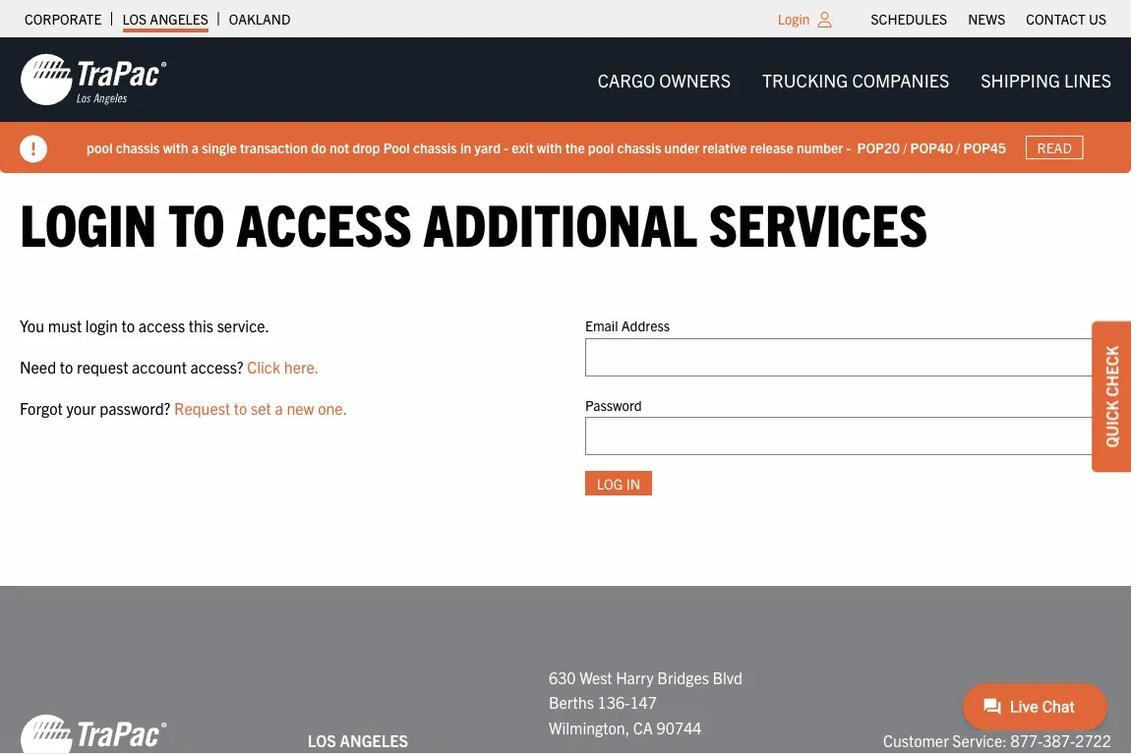 Task type: locate. For each thing, give the bounding box(es) containing it.
lines
[[1065, 68, 1112, 91]]

this
[[189, 316, 214, 336]]

-
[[504, 138, 509, 156], [847, 138, 851, 156]]

banner
[[0, 37, 1132, 173]]

los
[[122, 10, 147, 28], [308, 731, 337, 750]]

387-
[[1044, 731, 1076, 750]]

services
[[709, 186, 928, 258]]

pop20
[[858, 138, 901, 156]]

login down solid "icon"
[[20, 186, 157, 258]]

/ left pop45 in the right top of the page
[[957, 138, 961, 156]]

1 vertical spatial a
[[275, 398, 283, 418]]

login to access additional services main content
[[0, 186, 1132, 528]]

additional
[[424, 186, 698, 258]]

2722
[[1076, 731, 1112, 750]]

1 vertical spatial menu bar
[[582, 60, 1128, 100]]

/
[[904, 138, 908, 156], [957, 138, 961, 156]]

0 horizontal spatial -
[[504, 138, 509, 156]]

0 vertical spatial menu bar
[[861, 5, 1118, 32]]

quick check link
[[1092, 322, 1132, 473]]

set
[[251, 398, 271, 418]]

angeles
[[150, 10, 208, 28], [340, 731, 409, 750]]

login
[[778, 10, 811, 28], [20, 186, 157, 258]]

0 vertical spatial los angeles image
[[20, 52, 167, 107]]

request
[[174, 398, 230, 418]]

2 los angeles image from the top
[[20, 713, 167, 755]]

1 horizontal spatial los
[[308, 731, 337, 750]]

/ right pop20
[[904, 138, 908, 156]]

schedules link
[[872, 5, 948, 32]]

shipping lines link
[[966, 60, 1128, 100]]

a inside main content
[[275, 398, 283, 418]]

chassis
[[116, 138, 160, 156], [413, 138, 457, 156], [618, 138, 662, 156]]

0 horizontal spatial chassis
[[116, 138, 160, 156]]

0 vertical spatial los angeles
[[122, 10, 208, 28]]

147
[[630, 693, 657, 713]]

pool
[[87, 138, 113, 156], [588, 138, 614, 156]]

transaction
[[240, 138, 308, 156]]

0 vertical spatial los
[[122, 10, 147, 28]]

1 - from the left
[[504, 138, 509, 156]]

with left single
[[163, 138, 188, 156]]

1 horizontal spatial pool
[[588, 138, 614, 156]]

chassis left single
[[116, 138, 160, 156]]

here.
[[284, 357, 319, 377]]

login link
[[778, 10, 811, 28]]

a left single
[[192, 138, 199, 156]]

0 horizontal spatial login
[[20, 186, 157, 258]]

need
[[20, 357, 56, 377]]

chassis left in at the left of page
[[413, 138, 457, 156]]

request
[[77, 357, 128, 377]]

quick
[[1102, 401, 1122, 448]]

a
[[192, 138, 199, 156], [275, 398, 283, 418]]

click
[[247, 357, 281, 377]]

1 vertical spatial login
[[20, 186, 157, 258]]

1 vertical spatial los
[[308, 731, 337, 750]]

to
[[168, 186, 225, 258], [122, 316, 135, 336], [60, 357, 73, 377], [234, 398, 247, 418]]

trucking
[[763, 68, 849, 91]]

pool
[[384, 138, 410, 156]]

1 horizontal spatial -
[[847, 138, 851, 156]]

0 horizontal spatial a
[[192, 138, 199, 156]]

0 horizontal spatial /
[[904, 138, 908, 156]]

email
[[586, 317, 619, 335]]

0 vertical spatial a
[[192, 138, 199, 156]]

schedules
[[872, 10, 948, 28]]

- right number
[[847, 138, 851, 156]]

menu bar
[[861, 5, 1118, 32], [582, 60, 1128, 100]]

pool right solid "icon"
[[87, 138, 113, 156]]

login inside main content
[[20, 186, 157, 258]]

corporate
[[25, 10, 102, 28]]

2 - from the left
[[847, 138, 851, 156]]

1 horizontal spatial login
[[778, 10, 811, 28]]

footer
[[0, 587, 1132, 755]]

under
[[665, 138, 700, 156]]

1 horizontal spatial a
[[275, 398, 283, 418]]

service:
[[953, 731, 1008, 750]]

click here. link
[[247, 357, 319, 377]]

with
[[163, 138, 188, 156], [537, 138, 563, 156]]

not
[[330, 138, 349, 156]]

los angeles image
[[20, 52, 167, 107], [20, 713, 167, 755]]

- left exit
[[504, 138, 509, 156]]

relative
[[703, 138, 748, 156]]

1 horizontal spatial with
[[537, 138, 563, 156]]

1 vertical spatial angeles
[[340, 731, 409, 750]]

login left light icon
[[778, 10, 811, 28]]

owners
[[660, 68, 731, 91]]

new
[[287, 398, 314, 418]]

read
[[1038, 139, 1073, 156]]

2 horizontal spatial chassis
[[618, 138, 662, 156]]

0 vertical spatial angeles
[[150, 10, 208, 28]]

0 vertical spatial login
[[778, 10, 811, 28]]

cargo
[[598, 68, 656, 91]]

to left set
[[234, 398, 247, 418]]

menu bar down light icon
[[582, 60, 1128, 100]]

harry
[[616, 668, 654, 687]]

1 horizontal spatial chassis
[[413, 138, 457, 156]]

1 horizontal spatial los angeles
[[308, 731, 409, 750]]

1 vertical spatial los angeles image
[[20, 713, 167, 755]]

los angeles
[[122, 10, 208, 28], [308, 731, 409, 750]]

0 horizontal spatial with
[[163, 138, 188, 156]]

1 horizontal spatial /
[[957, 138, 961, 156]]

3 chassis from the left
[[618, 138, 662, 156]]

in
[[460, 138, 472, 156]]

0 horizontal spatial los angeles
[[122, 10, 208, 28]]

chassis left under
[[618, 138, 662, 156]]

with left 'the'
[[537, 138, 563, 156]]

Email Address text field
[[586, 338, 1112, 377]]

trucking companies
[[763, 68, 950, 91]]

a right set
[[275, 398, 283, 418]]

630
[[549, 668, 576, 687]]

access?
[[191, 357, 244, 377]]

None submit
[[586, 471, 653, 496]]

corporate link
[[25, 5, 102, 32]]

630 west harry bridges blvd berths 136-147 wilmington, ca 90744 customer service: 877-387-2722
[[549, 668, 1112, 750]]

your
[[66, 398, 96, 418]]

one.
[[318, 398, 348, 418]]

0 horizontal spatial pool
[[87, 138, 113, 156]]

2 / from the left
[[957, 138, 961, 156]]

login for login link
[[778, 10, 811, 28]]

menu bar up 'shipping'
[[861, 5, 1118, 32]]

trucking companies link
[[747, 60, 966, 100]]

solid image
[[20, 135, 47, 163]]

pool right 'the'
[[588, 138, 614, 156]]

1 vertical spatial los angeles
[[308, 731, 409, 750]]

email address
[[586, 317, 670, 335]]

contact
[[1027, 10, 1086, 28]]



Task type: vqa. For each thing, say whether or not it's contained in the screenshot.
topmost code:
no



Task type: describe. For each thing, give the bounding box(es) containing it.
account
[[132, 357, 187, 377]]

2 with from the left
[[537, 138, 563, 156]]

access
[[237, 186, 412, 258]]

0 horizontal spatial los
[[122, 10, 147, 28]]

0 horizontal spatial angeles
[[150, 10, 208, 28]]

shipping
[[982, 68, 1061, 91]]

oakland
[[229, 10, 291, 28]]

customer
[[884, 731, 949, 750]]

cargo owners
[[598, 68, 731, 91]]

Password password field
[[586, 417, 1112, 456]]

berths
[[549, 693, 594, 713]]

news link
[[969, 5, 1006, 32]]

drop
[[353, 138, 380, 156]]

oakland link
[[229, 5, 291, 32]]

ca
[[634, 718, 653, 738]]

to down single
[[168, 186, 225, 258]]

must
[[48, 316, 82, 336]]

wilmington,
[[549, 718, 630, 738]]

2 chassis from the left
[[413, 138, 457, 156]]

footer containing 630 west harry bridges blvd
[[0, 587, 1132, 755]]

service.
[[217, 316, 270, 336]]

forgot
[[20, 398, 63, 418]]

menu bar containing schedules
[[861, 5, 1118, 32]]

quick check
[[1102, 346, 1122, 448]]

do
[[311, 138, 326, 156]]

read link
[[1027, 136, 1084, 160]]

contact us link
[[1027, 5, 1107, 32]]

menu bar containing cargo owners
[[582, 60, 1128, 100]]

none submit inside login to access additional services main content
[[586, 471, 653, 496]]

1 horizontal spatial angeles
[[340, 731, 409, 750]]

login to access additional services
[[20, 186, 928, 258]]

los angeles inside footer
[[308, 731, 409, 750]]

exit
[[512, 138, 534, 156]]

number
[[797, 138, 844, 156]]

address
[[622, 317, 670, 335]]

136-
[[598, 693, 630, 713]]

west
[[580, 668, 613, 687]]

request to set a new one. link
[[174, 398, 348, 418]]

light image
[[818, 12, 832, 28]]

news
[[969, 10, 1006, 28]]

us
[[1089, 10, 1107, 28]]

shipping lines
[[982, 68, 1112, 91]]

877-
[[1011, 731, 1044, 750]]

yard
[[475, 138, 501, 156]]

you must login to access this service.
[[20, 316, 270, 336]]

blvd
[[713, 668, 743, 687]]

you
[[20, 316, 44, 336]]

contact us
[[1027, 10, 1107, 28]]

1 with from the left
[[163, 138, 188, 156]]

access
[[139, 316, 185, 336]]

los angeles link
[[122, 5, 208, 32]]

need to request account access? click here.
[[20, 357, 319, 377]]

password
[[586, 396, 642, 414]]

login
[[85, 316, 118, 336]]

the
[[566, 138, 585, 156]]

90744
[[657, 718, 702, 738]]

bridges
[[658, 668, 710, 687]]

1 / from the left
[[904, 138, 908, 156]]

pop45
[[964, 138, 1007, 156]]

single
[[202, 138, 237, 156]]

password?
[[100, 398, 171, 418]]

forgot your password? request to set a new one.
[[20, 398, 348, 418]]

to right login
[[122, 316, 135, 336]]

to right need
[[60, 357, 73, 377]]

login for login to access additional services
[[20, 186, 157, 258]]

2 pool from the left
[[588, 138, 614, 156]]

1 chassis from the left
[[116, 138, 160, 156]]

banner containing cargo owners
[[0, 37, 1132, 173]]

1 los angeles image from the top
[[20, 52, 167, 107]]

pop40
[[911, 138, 954, 156]]

1 pool from the left
[[87, 138, 113, 156]]

check
[[1102, 346, 1122, 397]]

pool chassis with a single transaction  do not drop pool chassis in yard -  exit with the pool chassis under relative release number -  pop20 / pop40 / pop45
[[87, 138, 1007, 156]]

release
[[751, 138, 794, 156]]

companies
[[853, 68, 950, 91]]

cargo owners link
[[582, 60, 747, 100]]



